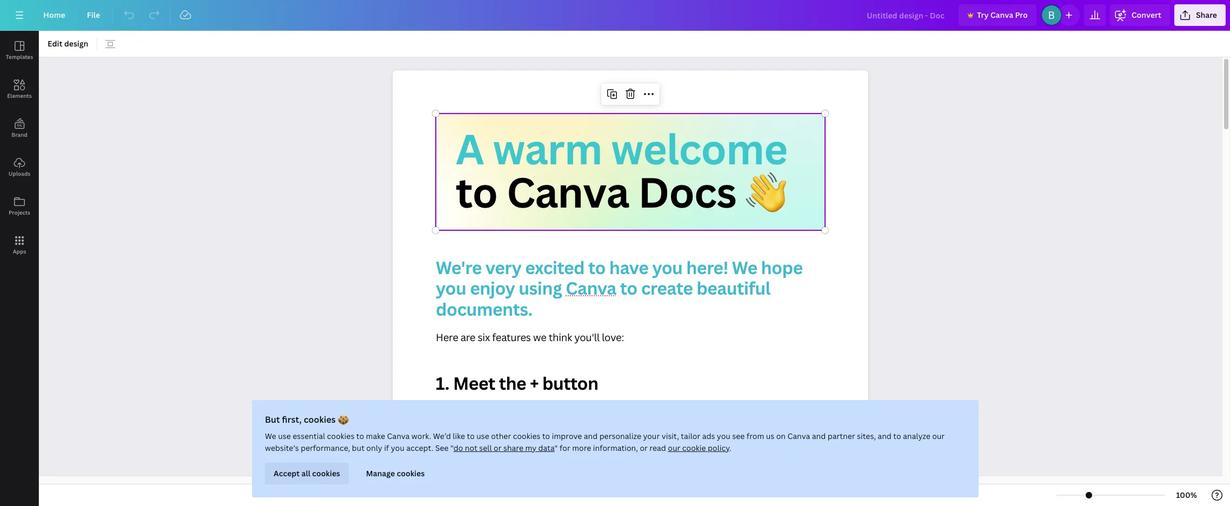 Task type: describe. For each thing, give the bounding box(es) containing it.
cookies down accept.
[[397, 468, 424, 479]]

cookies up essential
[[303, 414, 335, 426]]

+ for handy
[[513, 404, 518, 418]]

file
[[87, 10, 100, 20]]

you up policy
[[717, 431, 730, 441]]

do not sell or share my data " for more information, or read our cookie policy .
[[453, 443, 731, 453]]

apps button
[[0, 226, 39, 264]]

my
[[525, 443, 536, 453]]

and inside "button, you can easily add anything to your page - checklists, charts, graphics, and more!"
[[518, 418, 537, 432]]

brand button
[[0, 109, 39, 148]]

button
[[542, 371, 598, 395]]

share
[[1196, 10, 1217, 20]]

from
[[747, 431, 764, 441]]

with our handy +
[[436, 404, 518, 418]]

but
[[265, 414, 280, 426]]

pro
[[1015, 10, 1028, 20]]

only
[[366, 443, 382, 453]]

elements button
[[0, 70, 39, 109]]

elements
[[7, 92, 32, 100]]

accept
[[273, 468, 299, 479]]

file button
[[78, 4, 109, 26]]

easily
[[600, 404, 627, 418]]

do not sell or share my data link
[[453, 443, 554, 453]]

information,
[[593, 443, 638, 453]]

here are six features we think you'll love:
[[436, 330, 624, 344]]

analyze
[[903, 431, 930, 441]]

here
[[436, 330, 458, 344]]

personalize
[[599, 431, 641, 441]]

very
[[486, 256, 522, 279]]

think
[[549, 330, 572, 344]]

love:
[[602, 330, 624, 344]]

try
[[977, 10, 989, 20]]

other
[[491, 431, 511, 441]]

2 vertical spatial our
[[668, 443, 680, 453]]

we inside we're very excited to have you here! we hope you enjoy using canva to create beautiful documents.
[[732, 256, 757, 279]]

cookie
[[682, 443, 706, 453]]

canva inside we're very excited to have you here! we hope you enjoy using canva to create beautiful documents.
[[566, 277, 616, 300]]

canva inside button
[[991, 10, 1014, 20]]

page
[[733, 404, 757, 418]]

your inside we use essential cookies to make canva work. we'd like to use other cookies to improve and personalize your visit, tailor ads you see from us on canva and partner sites, and to analyze our website's performance, but only if you accept. see "
[[643, 431, 660, 441]]

here!
[[686, 256, 728, 279]]

like
[[453, 431, 465, 441]]

convert button
[[1110, 4, 1170, 26]]

try canva pro
[[977, 10, 1028, 20]]

edit design
[[48, 38, 88, 49]]

checklists,
[[766, 404, 816, 418]]

.
[[729, 443, 731, 453]]

our inside we use essential cookies to make canva work. we'd like to use other cookies to improve and personalize your visit, tailor ads you see from us on canva and partner sites, and to analyze our website's performance, but only if you accept. see "
[[932, 431, 945, 441]]

enjoy
[[470, 277, 515, 300]]

can
[[580, 404, 597, 418]]

share
[[503, 443, 523, 453]]

for
[[559, 443, 570, 453]]

1.
[[436, 371, 449, 395]]

documents.
[[436, 297, 533, 321]]

edit design button
[[43, 35, 93, 52]]

the
[[499, 371, 526, 395]]

on
[[776, 431, 786, 441]]

1 use from the left
[[278, 431, 291, 441]]

accept all cookies
[[273, 468, 340, 479]]

partner
[[828, 431, 855, 441]]

+ for the
[[530, 371, 539, 395]]

button, you can easily add anything to your page - checklists, charts, graphics, and more!
[[436, 404, 819, 432]]

100% button
[[1169, 487, 1204, 504]]

apps
[[13, 248, 26, 255]]

projects button
[[0, 187, 39, 226]]

handy
[[480, 404, 510, 418]]

Design title text field
[[858, 4, 955, 26]]

see
[[435, 443, 448, 453]]

to canva docs 👋
[[456, 164, 786, 220]]

with
[[436, 404, 458, 418]]

sell
[[479, 443, 492, 453]]

your inside "button, you can easily add anything to your page - checklists, charts, graphics, and more!"
[[709, 404, 731, 418]]

design
[[64, 38, 88, 49]]

brand
[[12, 131, 27, 138]]

templates
[[6, 53, 33, 61]]

excited
[[525, 256, 585, 279]]

visit,
[[662, 431, 679, 441]]

100%
[[1176, 490, 1197, 500]]

a warm welcome
[[456, 121, 788, 177]]

uploads button
[[0, 148, 39, 187]]

try canva pro button
[[959, 4, 1037, 26]]

tailor
[[681, 431, 700, 441]]

we'd
[[433, 431, 451, 441]]

anything
[[651, 404, 693, 418]]



Task type: vqa. For each thing, say whether or not it's contained in the screenshot.
ACCEPT at bottom
yes



Task type: locate. For each thing, give the bounding box(es) containing it.
improve
[[552, 431, 582, 441]]

1 or from the left
[[494, 443, 501, 453]]

manage
[[366, 468, 395, 479]]

our down the visit, at right bottom
[[668, 443, 680, 453]]

edit
[[48, 38, 62, 49]]

1 vertical spatial our
[[932, 431, 945, 441]]

cookies
[[303, 414, 335, 426], [327, 431, 354, 441], [513, 431, 540, 441], [312, 468, 340, 479], [397, 468, 424, 479]]

None text field
[[393, 70, 869, 506]]

0 vertical spatial our
[[461, 404, 477, 418]]

to inside "button, you can easily add anything to your page - checklists, charts, graphics, and more!"
[[696, 404, 706, 418]]

1 horizontal spatial our
[[668, 443, 680, 453]]

share button
[[1175, 4, 1226, 26]]

sites,
[[857, 431, 876, 441]]

" right see
[[450, 443, 453, 453]]

none text field containing a warm welcome
[[393, 70, 869, 506]]

but
[[352, 443, 364, 453]]

1 horizontal spatial +
[[530, 371, 539, 395]]

"
[[450, 443, 453, 453], [554, 443, 558, 453]]

not
[[465, 443, 477, 453]]

1 horizontal spatial use
[[476, 431, 489, 441]]

or right sell
[[494, 443, 501, 453]]

using
[[519, 277, 562, 300]]

your left page
[[709, 404, 731, 418]]

hope
[[761, 256, 803, 279]]

2 horizontal spatial our
[[932, 431, 945, 441]]

six
[[478, 330, 490, 344]]

1 vertical spatial your
[[643, 431, 660, 441]]

" left for on the bottom left of the page
[[554, 443, 558, 453]]

cookies right all
[[312, 468, 340, 479]]

1 " from the left
[[450, 443, 453, 453]]

more
[[572, 443, 591, 453]]

a
[[456, 121, 484, 177]]

accept.
[[406, 443, 433, 453]]

cookies down 🍪
[[327, 431, 354, 441]]

welcome
[[611, 121, 788, 177]]

1. meet the + button
[[436, 371, 598, 395]]

1 vertical spatial +
[[513, 404, 518, 418]]

-
[[759, 404, 763, 418]]

see
[[732, 431, 745, 441]]

and right sites,
[[878, 431, 891, 441]]

1 vertical spatial we
[[265, 431, 276, 441]]

🍪
[[338, 414, 348, 426]]

website's
[[265, 443, 299, 453]]

main menu bar
[[0, 0, 1230, 31]]

0 horizontal spatial our
[[461, 404, 477, 418]]

" inside we use essential cookies to make canva work. we'd like to use other cookies to improve and personalize your visit, tailor ads you see from us on canva and partner sites, and to analyze our website's performance, but only if you accept. see "
[[450, 443, 453, 453]]

0 horizontal spatial your
[[643, 431, 660, 441]]

and down button,
[[518, 418, 537, 432]]

0 horizontal spatial "
[[450, 443, 453, 453]]

we're
[[436, 256, 482, 279]]

0 horizontal spatial +
[[513, 404, 518, 418]]

our up charts,
[[461, 404, 477, 418]]

but first, cookies 🍪
[[265, 414, 348, 426]]

your up the read
[[643, 431, 660, 441]]

policy
[[708, 443, 729, 453]]

you right have
[[652, 256, 683, 279]]

accept all cookies button
[[265, 463, 349, 485]]

we inside we use essential cookies to make canva work. we'd like to use other cookies to improve and personalize your visit, tailor ads you see from us on canva and partner sites, and to analyze our website's performance, but only if you accept. see "
[[265, 431, 276, 441]]

we
[[732, 256, 757, 279], [265, 431, 276, 441]]

your
[[709, 404, 731, 418], [643, 431, 660, 441]]

0 horizontal spatial use
[[278, 431, 291, 441]]

2 use from the left
[[476, 431, 489, 441]]

work.
[[411, 431, 431, 441]]

and up do not sell or share my data " for more information, or read our cookie policy . on the bottom of the page
[[584, 431, 597, 441]]

templates button
[[0, 31, 39, 70]]

projects
[[9, 209, 30, 216]]

0 horizontal spatial or
[[494, 443, 501, 453]]

👋
[[746, 164, 786, 220]]

graphics,
[[472, 418, 516, 432]]

0 vertical spatial your
[[709, 404, 731, 418]]

use up sell
[[476, 431, 489, 441]]

you inside "button, you can easily add anything to your page - checklists, charts, graphics, and more!"
[[559, 404, 577, 418]]

we use essential cookies to make canva work. we'd like to use other cookies to improve and personalize your visit, tailor ads you see from us on canva and partner sites, and to analyze our website's performance, but only if you accept. see "
[[265, 431, 945, 453]]

2 or from the left
[[640, 443, 648, 453]]

our cookie policy link
[[668, 443, 729, 453]]

home link
[[35, 4, 74, 26]]

we up the website's
[[265, 431, 276, 441]]

features
[[492, 330, 531, 344]]

we left hope
[[732, 256, 757, 279]]

you
[[652, 256, 683, 279], [436, 277, 466, 300], [559, 404, 577, 418], [717, 431, 730, 441], [391, 443, 404, 453]]

button,
[[521, 404, 557, 418]]

home
[[43, 10, 65, 20]]

our right analyze
[[932, 431, 945, 441]]

first,
[[282, 414, 301, 426]]

performance,
[[301, 443, 350, 453]]

but first, cookies 🍪 dialog
[[252, 400, 979, 498]]

read
[[649, 443, 666, 453]]

do
[[453, 443, 463, 453]]

+ right the
[[530, 371, 539, 395]]

0 vertical spatial we
[[732, 256, 757, 279]]

are
[[461, 330, 476, 344]]

make
[[366, 431, 385, 441]]

have
[[609, 256, 649, 279]]

if
[[384, 443, 389, 453]]

meet
[[453, 371, 495, 395]]

our
[[461, 404, 477, 418], [932, 431, 945, 441], [668, 443, 680, 453]]

more!
[[539, 418, 567, 432]]

to
[[456, 164, 498, 220], [588, 256, 606, 279], [620, 277, 638, 300], [696, 404, 706, 418], [356, 431, 364, 441], [467, 431, 474, 441], [542, 431, 550, 441], [893, 431, 901, 441]]

manage cookies
[[366, 468, 424, 479]]

docs
[[638, 164, 736, 220]]

1 horizontal spatial we
[[732, 256, 757, 279]]

+ right "handy" on the left bottom
[[513, 404, 518, 418]]

uploads
[[9, 170, 30, 177]]

or left the read
[[640, 443, 648, 453]]

cookies up my
[[513, 431, 540, 441]]

1 horizontal spatial "
[[554, 443, 558, 453]]

and left partner
[[812, 431, 826, 441]]

data
[[538, 443, 554, 453]]

create
[[641, 277, 693, 300]]

manage cookies button
[[357, 463, 433, 485]]

2 " from the left
[[554, 443, 558, 453]]

0 horizontal spatial we
[[265, 431, 276, 441]]

you left can
[[559, 404, 577, 418]]

side panel tab list
[[0, 31, 39, 264]]

you left enjoy on the left bottom
[[436, 277, 466, 300]]

0 vertical spatial +
[[530, 371, 539, 395]]

use up the website's
[[278, 431, 291, 441]]

essential
[[292, 431, 325, 441]]

1 horizontal spatial your
[[709, 404, 731, 418]]

1 horizontal spatial or
[[640, 443, 648, 453]]

we're very excited to have you here! we hope you enjoy using canva to create beautiful documents.
[[436, 256, 807, 321]]

or
[[494, 443, 501, 453], [640, 443, 648, 453]]

you right if
[[391, 443, 404, 453]]

we
[[533, 330, 547, 344]]

beautiful
[[697, 277, 771, 300]]



